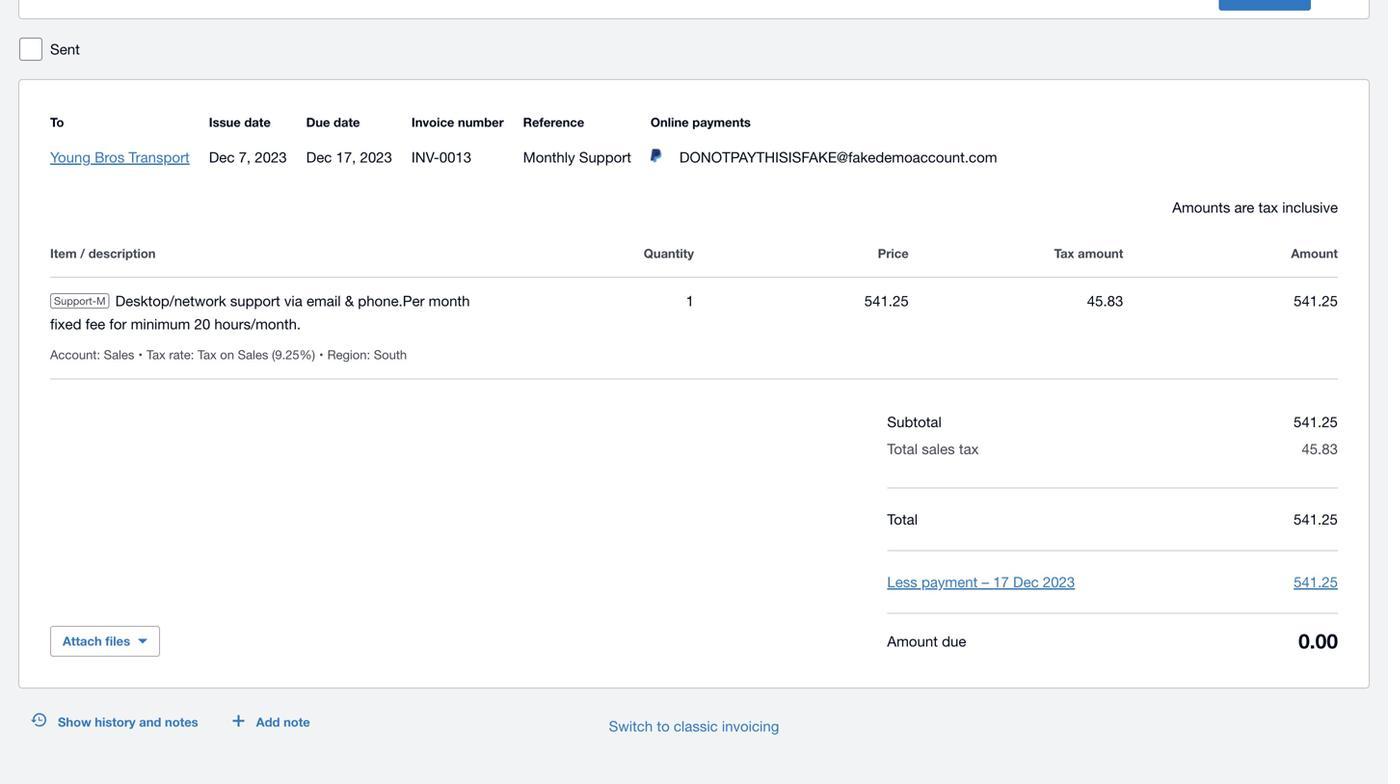 Task type: describe. For each thing, give the bounding box(es) containing it.
monthly
[[523, 149, 575, 165]]

young bros transport link
[[50, 149, 190, 165]]

20
[[194, 315, 210, 332]]

sales
[[922, 440, 956, 457]]

tax for tax rate : tax on sales (9.25%)
[[147, 347, 166, 362]]

email
[[307, 292, 341, 309]]

&
[[345, 292, 354, 309]]

payments
[[693, 115, 751, 130]]

via
[[284, 292, 303, 309]]

: for region
[[367, 347, 371, 362]]

subtotal
[[888, 413, 942, 430]]

541.25 link
[[1295, 573, 1339, 590]]

attach files
[[63, 634, 130, 649]]

amount due
[[888, 633, 967, 649]]

minimum
[[131, 315, 190, 332]]

2 : from the left
[[191, 347, 194, 362]]

1
[[686, 292, 694, 309]]

show history and notes
[[58, 715, 198, 730]]

–
[[982, 573, 990, 590]]

invoicing
[[722, 718, 780, 735]]

(9.25%)
[[272, 347, 315, 362]]

tax rate : tax on sales (9.25%)
[[147, 347, 315, 362]]

desktop/network support via email & phone.per month fixed fee for minimum 20 hours/month. cell
[[50, 289, 480, 336]]

item
[[50, 246, 77, 261]]

fee
[[86, 315, 105, 332]]

young
[[50, 149, 91, 165]]

phone.per
[[358, 292, 425, 309]]

on
[[220, 347, 234, 362]]

sent
[[50, 41, 80, 57]]

amounts
[[1173, 199, 1231, 216]]

inv-
[[412, 149, 440, 165]]

amount for amount
[[1292, 246, 1339, 261]]

online payments
[[651, 115, 751, 130]]

date for 7,
[[244, 115, 271, 130]]

tax for are
[[1259, 199, 1279, 216]]

dec for dec 7, 2023
[[209, 149, 235, 165]]

0.00
[[1299, 629, 1339, 653]]

cell containing region
[[328, 347, 415, 362]]

1 sales from the left
[[104, 347, 134, 362]]

7,
[[239, 149, 251, 165]]

amounts are tax inclusive
[[1173, 199, 1339, 216]]

quantity
[[644, 246, 694, 261]]

history
[[95, 715, 136, 730]]

quantity column header
[[480, 242, 694, 265]]

: for account
[[97, 347, 100, 362]]

total sales tax
[[888, 440, 979, 457]]

hours/month.
[[214, 315, 301, 332]]

invoice number
[[412, 115, 504, 130]]

note
[[284, 715, 310, 730]]

switch to classic invoicing button
[[594, 707, 795, 746]]

attach
[[63, 634, 102, 649]]

m
[[96, 295, 106, 307]]

cell containing account
[[50, 347, 147, 362]]

files
[[105, 634, 130, 649]]

item / description
[[50, 246, 156, 261]]

south
[[374, 347, 407, 362]]

dec 17, 2023
[[306, 149, 392, 165]]

tax amount column header
[[909, 242, 1124, 265]]

2023 for dec 17, 2023
[[360, 149, 392, 165]]

due
[[942, 633, 967, 649]]

show history and notes button
[[19, 707, 210, 738]]

45.83 cell
[[909, 289, 1124, 336]]

issue
[[209, 115, 241, 130]]

support-
[[54, 295, 96, 307]]

inv-0013
[[412, 149, 472, 165]]

1 horizontal spatial 45.83
[[1303, 440, 1339, 457]]

show
[[58, 715, 91, 730]]

classic
[[674, 718, 718, 735]]

number
[[458, 115, 504, 130]]

to
[[50, 115, 64, 130]]

17
[[994, 573, 1010, 590]]

region : south
[[328, 347, 407, 362]]

inclusive
[[1283, 199, 1339, 216]]

price
[[878, 246, 909, 261]]

transport
[[129, 149, 190, 165]]

add note button
[[222, 707, 322, 738]]



Task type: locate. For each thing, give the bounding box(es) containing it.
to
[[657, 718, 670, 735]]

cell down hours/month.
[[147, 347, 328, 362]]

1 vertical spatial amount
[[888, 633, 938, 649]]

due date
[[306, 115, 360, 130]]

cell down phone.per
[[328, 347, 415, 362]]

dec right '17'
[[1014, 573, 1040, 590]]

less
[[888, 573, 918, 590]]

2 date from the left
[[334, 115, 360, 130]]

dec 7, 2023
[[209, 149, 287, 165]]

rate
[[169, 347, 191, 362]]

dec left 7,
[[209, 149, 235, 165]]

tax left the rate at left top
[[147, 347, 166, 362]]

0 vertical spatial tax
[[1259, 199, 1279, 216]]

1 horizontal spatial amount
[[1292, 246, 1339, 261]]

3 : from the left
[[367, 347, 371, 362]]

switch to classic invoicing
[[609, 718, 780, 735]]

45.83 inside cell
[[1088, 292, 1124, 309]]

switch
[[609, 718, 653, 735]]

0 horizontal spatial amount
[[888, 633, 938, 649]]

: left on
[[191, 347, 194, 362]]

date right due
[[334, 115, 360, 130]]

notes
[[165, 715, 198, 730]]

0 vertical spatial row
[[50, 242, 1339, 277]]

dec left 17,
[[306, 149, 332, 165]]

tax right are
[[1259, 199, 1279, 216]]

sales
[[104, 347, 134, 362], [238, 347, 269, 362]]

amount down the inclusive
[[1292, 246, 1339, 261]]

tax left amount
[[1055, 246, 1075, 261]]

region
[[328, 347, 367, 362]]

dec for dec 17, 2023
[[306, 149, 332, 165]]

monthly support
[[523, 149, 632, 165]]

amount left due
[[888, 633, 938, 649]]

payment
[[922, 573, 978, 590]]

cell
[[50, 347, 147, 362], [147, 347, 328, 362], [328, 347, 415, 362]]

2 sales from the left
[[238, 347, 269, 362]]

description
[[88, 246, 156, 261]]

add
[[256, 715, 280, 730]]

young bros transport
[[50, 149, 190, 165]]

1 horizontal spatial sales
[[238, 347, 269, 362]]

1 vertical spatial total
[[888, 511, 918, 528]]

bros
[[95, 149, 125, 165]]

table
[[50, 219, 1339, 380]]

2023 right 7,
[[255, 149, 287, 165]]

2023 right '17'
[[1044, 573, 1076, 590]]

0 horizontal spatial 541.25 cell
[[694, 289, 909, 336]]

total for total
[[888, 511, 918, 528]]

dec
[[209, 149, 235, 165], [306, 149, 332, 165], [1014, 573, 1040, 590]]

tax
[[1259, 199, 1279, 216], [960, 440, 979, 457]]

0 horizontal spatial tax
[[147, 347, 166, 362]]

541.25
[[865, 292, 909, 309], [1295, 292, 1339, 309], [1294, 413, 1339, 430], [1294, 511, 1339, 528], [1295, 573, 1339, 590]]

total up less
[[888, 511, 918, 528]]

less payment – 17 dec 2023
[[888, 573, 1076, 590]]

tax
[[1055, 246, 1075, 261], [147, 347, 166, 362], [198, 347, 217, 362]]

are
[[1235, 199, 1255, 216]]

month
[[429, 292, 470, 309]]

0 horizontal spatial dec
[[209, 149, 235, 165]]

1 horizontal spatial date
[[334, 115, 360, 130]]

row down quantity
[[50, 278, 1339, 380]]

row containing desktop/network support via email & phone.per month fixed fee for minimum 20 hours/month.
[[50, 278, 1339, 380]]

cell containing tax rate
[[147, 347, 328, 362]]

3 cell from the left
[[328, 347, 415, 362]]

tax for tax amount
[[1055, 246, 1075, 261]]

issue date
[[209, 115, 271, 130]]

tax inside column header
[[1055, 246, 1075, 261]]

desktop/network support via email & phone.per month fixed fee for minimum 20 hours/month.
[[50, 292, 470, 332]]

attach files button
[[50, 626, 160, 657]]

sales down for
[[104, 347, 134, 362]]

1 : from the left
[[97, 347, 100, 362]]

tax for sales
[[960, 440, 979, 457]]

: down fee
[[97, 347, 100, 362]]

1 horizontal spatial 2023
[[360, 149, 392, 165]]

1 horizontal spatial 541.25 cell
[[1124, 289, 1339, 336]]

for
[[109, 315, 127, 332]]

2 horizontal spatial tax
[[1055, 246, 1075, 261]]

add note
[[256, 715, 310, 730]]

0 vertical spatial amount
[[1292, 246, 1339, 261]]

0 horizontal spatial :
[[97, 347, 100, 362]]

2 cell from the left
[[147, 347, 328, 362]]

invoice
[[412, 115, 455, 130]]

2 total from the top
[[888, 511, 918, 528]]

row containing item / description
[[50, 242, 1339, 277]]

item / description column header
[[50, 242, 480, 265]]

date for 17,
[[334, 115, 360, 130]]

date
[[244, 115, 271, 130], [334, 115, 360, 130]]

support-m
[[54, 295, 106, 307]]

2 541.25 cell from the left
[[1124, 289, 1339, 336]]

1 vertical spatial tax
[[960, 440, 979, 457]]

account
[[50, 347, 97, 362]]

0 vertical spatial 45.83
[[1088, 292, 1124, 309]]

row
[[50, 242, 1339, 277], [50, 278, 1339, 380]]

amount
[[1079, 246, 1124, 261]]

1 cell
[[480, 289, 694, 336]]

2023
[[255, 149, 287, 165], [360, 149, 392, 165], [1044, 573, 1076, 590]]

tax right the sales
[[960, 440, 979, 457]]

total
[[888, 440, 918, 457], [888, 511, 918, 528]]

0 horizontal spatial tax
[[960, 440, 979, 457]]

sales right on
[[238, 347, 269, 362]]

amount inside column header
[[1292, 246, 1339, 261]]

2023 for dec 7, 2023
[[255, 149, 287, 165]]

1 horizontal spatial tax
[[1259, 199, 1279, 216]]

tax amount
[[1055, 246, 1124, 261]]

support
[[230, 292, 280, 309]]

1 541.25 cell from the left
[[694, 289, 909, 336]]

price column header
[[694, 242, 909, 265]]

fixed
[[50, 315, 81, 332]]

2023 right 17,
[[360, 149, 392, 165]]

1 date from the left
[[244, 115, 271, 130]]

donotpaythisisfake@fakedemoaccount.com
[[680, 149, 998, 165]]

total for total sales tax
[[888, 440, 918, 457]]

0 vertical spatial total
[[888, 440, 918, 457]]

0 horizontal spatial 2023
[[255, 149, 287, 165]]

0013
[[440, 149, 472, 165]]

reference
[[523, 115, 585, 130]]

17,
[[336, 149, 356, 165]]

0 horizontal spatial sales
[[104, 347, 134, 362]]

1 vertical spatial 45.83
[[1303, 440, 1339, 457]]

1 total from the top
[[888, 440, 918, 457]]

desktop/network
[[115, 292, 226, 309]]

amount column header
[[1124, 242, 1339, 265]]

date right issue
[[244, 115, 271, 130]]

1 horizontal spatial :
[[191, 347, 194, 362]]

: left south
[[367, 347, 371, 362]]

row up 1
[[50, 242, 1339, 277]]

45.83
[[1088, 292, 1124, 309], [1303, 440, 1339, 457]]

tax left on
[[198, 347, 217, 362]]

1 horizontal spatial tax
[[198, 347, 217, 362]]

2 horizontal spatial :
[[367, 347, 371, 362]]

1 row from the top
[[50, 242, 1339, 277]]

1 horizontal spatial dec
[[306, 149, 332, 165]]

online
[[651, 115, 689, 130]]

0 horizontal spatial 45.83
[[1088, 292, 1124, 309]]

1 vertical spatial row
[[50, 278, 1339, 380]]

541.25 cell down price column header
[[694, 289, 909, 336]]

amount
[[1292, 246, 1339, 261], [888, 633, 938, 649]]

541.25 cell
[[694, 289, 909, 336], [1124, 289, 1339, 336]]

2 horizontal spatial dec
[[1014, 573, 1040, 590]]

table containing desktop/network support via email & phone.per month fixed fee for minimum 20 hours/month.
[[50, 219, 1339, 380]]

2 horizontal spatial 2023
[[1044, 573, 1076, 590]]

account : sales
[[50, 347, 134, 362]]

amount for amount due
[[888, 633, 938, 649]]

and
[[139, 715, 161, 730]]

1 cell from the left
[[50, 347, 147, 362]]

0 horizontal spatial date
[[244, 115, 271, 130]]

cell down fee
[[50, 347, 147, 362]]

541.25 cell down amount column header
[[1124, 289, 1339, 336]]

2 row from the top
[[50, 278, 1339, 380]]

total down the 'subtotal' at right bottom
[[888, 440, 918, 457]]

support
[[579, 149, 632, 165]]

due
[[306, 115, 330, 130]]

/
[[80, 246, 85, 261]]



Task type: vqa. For each thing, say whether or not it's contained in the screenshot.
defaults to the top
no



